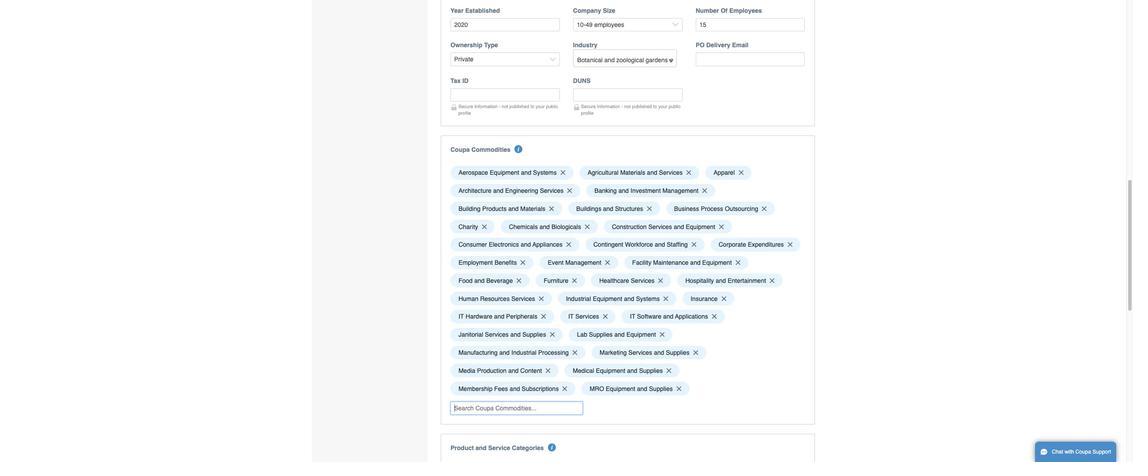 Task type: describe. For each thing, give the bounding box(es) containing it.
construction
[[612, 223, 647, 230]]

food
[[459, 277, 473, 284]]

industry
[[573, 42, 598, 49]]

charity
[[459, 223, 478, 230]]

healthcare services option
[[591, 274, 671, 287]]

chat with coupa support
[[1052, 449, 1111, 455]]

hospitality
[[686, 277, 714, 284]]

supplies for mro equipment and supplies
[[649, 385, 673, 392]]

human
[[459, 295, 479, 302]]

and up the media production and content option
[[499, 349, 510, 356]]

medical
[[573, 367, 594, 374]]

and down chemicals
[[521, 241, 531, 248]]

services up lab
[[575, 313, 599, 320]]

biologicals
[[552, 223, 581, 230]]

coupa commodities
[[451, 146, 511, 153]]

to for tax id
[[531, 104, 534, 109]]

delivery
[[706, 42, 730, 49]]

manufacturing and industrial processing
[[459, 349, 569, 356]]

lab supplies and equipment
[[577, 331, 656, 338]]

chat
[[1052, 449, 1063, 455]]

contingent
[[594, 241, 623, 248]]

product
[[451, 445, 474, 452]]

investment
[[631, 187, 661, 194]]

resources
[[480, 295, 510, 302]]

company size
[[573, 7, 615, 14]]

construction services and equipment option
[[604, 220, 732, 233]]

services up banking and investment management option
[[659, 169, 683, 176]]

building products and materials option
[[451, 202, 562, 215]]

and up the 'staffing'
[[674, 223, 684, 230]]

food and beverage option
[[451, 274, 530, 287]]

equipment up hospitality and entertainment
[[702, 259, 732, 266]]

media
[[459, 367, 475, 374]]

published for duns
[[632, 104, 652, 109]]

tax
[[451, 77, 461, 84]]

agricultural materials and services
[[588, 169, 683, 176]]

of
[[721, 7, 728, 14]]

additional information image for coupa commodities
[[515, 145, 523, 153]]

established
[[465, 7, 500, 14]]

workforce
[[625, 241, 653, 248]]

ownership
[[451, 42, 482, 49]]

lab supplies and equipment option
[[569, 328, 673, 341]]

human resources services option
[[451, 292, 552, 305]]

mro
[[590, 385, 604, 392]]

PO Delivery Email text field
[[696, 53, 805, 66]]

event management
[[548, 259, 601, 266]]

mro equipment and supplies
[[590, 385, 673, 392]]

chemicals and biologicals option
[[501, 220, 598, 233]]

facility maintenance and equipment option
[[624, 256, 749, 269]]

duns
[[573, 77, 591, 84]]

services up the "peripherals" at the left of the page
[[511, 295, 535, 302]]

1 vertical spatial management
[[565, 259, 601, 266]]

and right 'fees'
[[510, 385, 520, 392]]

0 horizontal spatial industrial
[[511, 349, 537, 356]]

processing
[[538, 349, 569, 356]]

systems for industrial equipment and systems
[[636, 295, 660, 302]]

lab
[[577, 331, 587, 338]]

your for duns
[[658, 104, 667, 109]]

manufacturing
[[459, 349, 498, 356]]

food and beverage
[[459, 277, 513, 284]]

hospitality and entertainment
[[686, 277, 766, 284]]

janitorial services and supplies option
[[451, 328, 563, 341]]

event management option
[[540, 256, 618, 269]]

and up building products and materials
[[493, 187, 504, 194]]

DUNS text field
[[573, 88, 683, 102]]

chemicals
[[509, 223, 538, 230]]

profile for duns
[[581, 110, 594, 116]]

Year Established text field
[[451, 18, 560, 31]]

medical equipment and supplies option
[[565, 364, 680, 377]]

architecture and engineering services option
[[451, 184, 580, 197]]

po
[[696, 42, 705, 49]]

corporate expenditures option
[[711, 238, 801, 251]]

media production and content option
[[451, 364, 559, 377]]

facility maintenance and equipment
[[632, 259, 732, 266]]

tax id
[[451, 77, 469, 84]]

janitorial
[[459, 331, 483, 338]]

year
[[451, 7, 464, 14]]

content
[[520, 367, 542, 374]]

appliances
[[533, 241, 563, 248]]

products
[[482, 205, 507, 212]]

materials inside option
[[620, 169, 645, 176]]

process
[[701, 205, 723, 212]]

and down the human resources services option
[[494, 313, 504, 320]]

and right banking at right
[[619, 187, 629, 194]]

buildings and structures option
[[568, 202, 660, 215]]

materials inside option
[[520, 205, 545, 212]]

additional information image for product and service categories
[[548, 444, 556, 452]]

construction services and equipment
[[612, 223, 715, 230]]

it services
[[568, 313, 599, 320]]

information for duns
[[597, 104, 620, 109]]

secure for tax id
[[459, 104, 473, 109]]

and left "service"
[[476, 445, 487, 452]]

insurance
[[691, 295, 718, 302]]

commodities
[[471, 146, 511, 153]]

service
[[488, 445, 510, 452]]

it services option
[[560, 310, 616, 323]]

and down banking at right
[[603, 205, 613, 212]]

selected list box
[[447, 164, 808, 398]]

banking and investment management option
[[587, 184, 715, 197]]

categories
[[512, 445, 544, 452]]

and up manufacturing and industrial processing
[[510, 331, 521, 338]]

building products and materials
[[459, 205, 545, 212]]

equipment inside option
[[686, 223, 715, 230]]

electronics
[[489, 241, 519, 248]]

hardware
[[466, 313, 492, 320]]

agricultural
[[588, 169, 619, 176]]

equipment inside 'option'
[[627, 331, 656, 338]]

apparel
[[714, 169, 735, 176]]

and up hospitality
[[690, 259, 701, 266]]

healthcare
[[599, 277, 629, 284]]

size
[[603, 7, 615, 14]]

systems for aerospace equipment and systems
[[533, 169, 557, 176]]

benefits
[[495, 259, 517, 266]]



Task type: locate. For each thing, give the bounding box(es) containing it.
structures
[[615, 205, 643, 212]]

expenditures
[[748, 241, 784, 248]]

to down tax id text box
[[531, 104, 534, 109]]

1 vertical spatial industrial
[[511, 349, 537, 356]]

applications
[[675, 313, 708, 320]]

building
[[459, 205, 481, 212]]

services up contingent workforce and staffing option
[[648, 223, 672, 230]]

human resources services
[[459, 295, 535, 302]]

supplies inside 'lab supplies and equipment' 'option'
[[589, 331, 613, 338]]

and down architecture and engineering services option
[[508, 205, 519, 212]]

1 horizontal spatial published
[[632, 104, 652, 109]]

0 horizontal spatial systems
[[533, 169, 557, 176]]

and up engineering
[[521, 169, 531, 176]]

1 horizontal spatial management
[[663, 187, 699, 194]]

0 horizontal spatial not
[[502, 104, 508, 109]]

0 horizontal spatial it
[[459, 313, 464, 320]]

facility
[[632, 259, 652, 266]]

0 vertical spatial additional information image
[[515, 145, 523, 153]]

published
[[509, 104, 529, 109], [632, 104, 652, 109]]

and up banking and investment management option
[[647, 169, 657, 176]]

1 public from the left
[[546, 104, 558, 109]]

and down healthcare services 'option'
[[624, 295, 634, 302]]

not
[[502, 104, 508, 109], [624, 104, 631, 109]]

industrial up content
[[511, 349, 537, 356]]

management
[[663, 187, 699, 194], [565, 259, 601, 266]]

employees
[[729, 7, 762, 14]]

secure information - not published to your public profile down tax id text box
[[459, 104, 558, 116]]

2 profile from the left
[[581, 110, 594, 116]]

secure for duns
[[581, 104, 596, 109]]

0 vertical spatial materials
[[620, 169, 645, 176]]

systems
[[533, 169, 557, 176], [636, 295, 660, 302]]

- down tax id text box
[[499, 104, 500, 109]]

published down tax id text box
[[509, 104, 529, 109]]

equipment down marketing
[[596, 367, 625, 374]]

equipment down medical equipment and supplies option
[[606, 385, 635, 392]]

1 information from the left
[[474, 104, 498, 109]]

business
[[674, 205, 699, 212]]

membership
[[459, 385, 493, 392]]

industrial equipment and systems option
[[558, 292, 676, 305]]

entertainment
[[728, 277, 766, 284]]

membership fees and subscriptions
[[459, 385, 559, 392]]

and left content
[[508, 367, 519, 374]]

employment
[[459, 259, 493, 266]]

marketing
[[600, 349, 627, 356]]

1 horizontal spatial profile
[[581, 110, 594, 116]]

1 vertical spatial additional information image
[[548, 444, 556, 452]]

your down duns text field
[[658, 104, 667, 109]]

business process outsourcing option
[[666, 202, 775, 215]]

supplies inside mro equipment and supplies option
[[649, 385, 673, 392]]

information down tax id text box
[[474, 104, 498, 109]]

mro equipment and supplies option
[[582, 382, 690, 395]]

0 vertical spatial coupa
[[451, 146, 470, 153]]

supplies inside marketing services and supplies option
[[666, 349, 690, 356]]

2 to from the left
[[653, 104, 657, 109]]

type
[[484, 42, 498, 49]]

coupa
[[451, 146, 470, 153], [1076, 449, 1091, 455]]

2 your from the left
[[658, 104, 667, 109]]

engineering
[[505, 187, 538, 194]]

0 horizontal spatial secure information - not published to your public profile
[[459, 104, 558, 116]]

ownership type
[[451, 42, 498, 49]]

company
[[573, 7, 601, 14]]

services inside 'option'
[[631, 277, 655, 284]]

and right food
[[474, 277, 485, 284]]

furniture
[[544, 277, 568, 284]]

janitorial services and supplies
[[459, 331, 546, 338]]

and inside 'option'
[[614, 331, 625, 338]]

public for tax id
[[546, 104, 558, 109]]

not down tax id text box
[[502, 104, 508, 109]]

management right event
[[565, 259, 601, 266]]

charity option
[[451, 220, 495, 233]]

services right engineering
[[540, 187, 564, 194]]

healthcare services
[[599, 277, 655, 284]]

0 horizontal spatial materials
[[520, 205, 545, 212]]

profile
[[459, 110, 471, 116], [581, 110, 594, 116]]

supplies inside medical equipment and supplies option
[[639, 367, 663, 374]]

staffing
[[667, 241, 688, 248]]

materials up chemicals
[[520, 205, 545, 212]]

profile for tax id
[[459, 110, 471, 116]]

and down medical equipment and supplies option
[[637, 385, 647, 392]]

additional information image
[[515, 145, 523, 153], [548, 444, 556, 452]]

year established
[[451, 7, 500, 14]]

not for duns
[[624, 104, 631, 109]]

equipment down process
[[686, 223, 715, 230]]

secure information - not published to your public profile for duns
[[581, 104, 681, 116]]

po delivery email
[[696, 42, 749, 49]]

it left software
[[630, 313, 635, 320]]

it for it software and applications
[[630, 313, 635, 320]]

1 not from the left
[[502, 104, 508, 109]]

supplies for janitorial services and supplies
[[522, 331, 546, 338]]

secure information - not published to your public profile for tax id
[[459, 104, 558, 116]]

your down tax id text box
[[536, 104, 545, 109]]

additional information image right categories
[[548, 444, 556, 452]]

id
[[462, 77, 469, 84]]

1 horizontal spatial coupa
[[1076, 449, 1091, 455]]

it down the furniture option
[[568, 313, 574, 320]]

coupa inside button
[[1076, 449, 1091, 455]]

architecture and engineering services
[[459, 187, 564, 194]]

equipment up architecture and engineering services
[[490, 169, 519, 176]]

your for tax id
[[536, 104, 545, 109]]

0 horizontal spatial additional information image
[[515, 145, 523, 153]]

Tax ID text field
[[451, 88, 560, 102]]

subscriptions
[[522, 385, 559, 392]]

product and service categories
[[451, 445, 544, 452]]

it inside it software and applications option
[[630, 313, 635, 320]]

media production and content
[[459, 367, 542, 374]]

and
[[521, 169, 531, 176], [647, 169, 657, 176], [493, 187, 504, 194], [619, 187, 629, 194], [508, 205, 519, 212], [603, 205, 613, 212], [540, 223, 550, 230], [674, 223, 684, 230], [521, 241, 531, 248], [655, 241, 665, 248], [690, 259, 701, 266], [474, 277, 485, 284], [716, 277, 726, 284], [624, 295, 634, 302], [494, 313, 504, 320], [663, 313, 674, 320], [510, 331, 521, 338], [614, 331, 625, 338], [499, 349, 510, 356], [654, 349, 664, 356], [508, 367, 519, 374], [627, 367, 638, 374], [510, 385, 520, 392], [637, 385, 647, 392], [476, 445, 487, 452]]

email
[[732, 42, 749, 49]]

consumer electronics and appliances
[[459, 241, 563, 248]]

apparel option
[[706, 166, 752, 179]]

and up marketing
[[614, 331, 625, 338]]

corporate
[[719, 241, 746, 248]]

profile down id
[[459, 110, 471, 116]]

0 horizontal spatial your
[[536, 104, 545, 109]]

to for duns
[[653, 104, 657, 109]]

supplies for medical equipment and supplies
[[639, 367, 663, 374]]

number
[[696, 7, 719, 14]]

0 horizontal spatial information
[[474, 104, 498, 109]]

additional information image up aerospace equipment and systems option on the top of the page
[[515, 145, 523, 153]]

to down duns text field
[[653, 104, 657, 109]]

it software and applications
[[630, 313, 708, 320]]

supplies for marketing services and supplies
[[666, 349, 690, 356]]

public
[[546, 104, 558, 109], [669, 104, 681, 109]]

aerospace
[[459, 169, 488, 176]]

secure down id
[[459, 104, 473, 109]]

medical equipment and supplies
[[573, 367, 663, 374]]

and up appliances
[[540, 223, 550, 230]]

supplies
[[522, 331, 546, 338], [589, 331, 613, 338], [666, 349, 690, 356], [639, 367, 663, 374], [649, 385, 673, 392]]

industrial equipment and systems
[[566, 295, 660, 302]]

equipment up "marketing services and supplies"
[[627, 331, 656, 338]]

1 horizontal spatial -
[[622, 104, 623, 109]]

employment benefits option
[[451, 256, 534, 269]]

materials up investment
[[620, 169, 645, 176]]

2 information from the left
[[597, 104, 620, 109]]

0 horizontal spatial coupa
[[451, 146, 470, 153]]

1 it from the left
[[459, 313, 464, 320]]

membership fees and subscriptions option
[[451, 382, 576, 395]]

2 published from the left
[[632, 104, 652, 109]]

it left hardware
[[459, 313, 464, 320]]

information down duns text field
[[597, 104, 620, 109]]

1 vertical spatial materials
[[520, 205, 545, 212]]

1 profile from the left
[[459, 110, 471, 116]]

not for tax id
[[502, 104, 508, 109]]

1 horizontal spatial industrial
[[566, 295, 591, 302]]

it hardware and peripherals
[[459, 313, 537, 320]]

1 horizontal spatial not
[[624, 104, 631, 109]]

- for duns
[[622, 104, 623, 109]]

1 horizontal spatial secure
[[581, 104, 596, 109]]

marketing services and supplies
[[600, 349, 690, 356]]

0 horizontal spatial public
[[546, 104, 558, 109]]

number of employees
[[696, 7, 762, 14]]

2 it from the left
[[568, 313, 574, 320]]

your
[[536, 104, 545, 109], [658, 104, 667, 109]]

secure down duns
[[581, 104, 596, 109]]

and left the 'staffing'
[[655, 241, 665, 248]]

maintenance
[[653, 259, 689, 266]]

1 horizontal spatial your
[[658, 104, 667, 109]]

2 secure information - not published to your public profile from the left
[[581, 104, 681, 116]]

services down facility
[[631, 277, 655, 284]]

0 horizontal spatial to
[[531, 104, 534, 109]]

and right software
[[663, 313, 674, 320]]

0 horizontal spatial secure
[[459, 104, 473, 109]]

0 horizontal spatial management
[[565, 259, 601, 266]]

1 - from the left
[[499, 104, 500, 109]]

peripherals
[[506, 313, 537, 320]]

Industry text field
[[574, 53, 676, 67]]

1 secure information - not published to your public profile from the left
[[459, 104, 558, 116]]

aerospace equipment and systems option
[[451, 166, 573, 179]]

secure information - not published to your public profile down duns text field
[[581, 104, 681, 116]]

employment benefits
[[459, 259, 517, 266]]

2 public from the left
[[669, 104, 681, 109]]

marketing services and supplies option
[[592, 346, 706, 359]]

manufacturing and industrial processing option
[[451, 346, 586, 359]]

1 published from the left
[[509, 104, 529, 109]]

outsourcing
[[725, 205, 758, 212]]

- for tax id
[[499, 104, 500, 109]]

1 horizontal spatial materials
[[620, 169, 645, 176]]

it inside it services option
[[568, 313, 574, 320]]

not down duns text field
[[624, 104, 631, 109]]

1 horizontal spatial public
[[669, 104, 681, 109]]

and right hospitality
[[716, 277, 726, 284]]

it hardware and peripherals option
[[451, 310, 554, 323]]

it software and applications option
[[622, 310, 725, 323]]

information for tax id
[[474, 104, 498, 109]]

1 horizontal spatial secure information - not published to your public profile
[[581, 104, 681, 116]]

3 it from the left
[[630, 313, 635, 320]]

published for tax id
[[509, 104, 529, 109]]

consumer electronics and appliances option
[[451, 238, 579, 251]]

public for duns
[[669, 104, 681, 109]]

1 vertical spatial coupa
[[1076, 449, 1091, 455]]

furniture option
[[536, 274, 585, 287]]

aerospace equipment and systems
[[459, 169, 557, 176]]

2 secure from the left
[[581, 104, 596, 109]]

supplies inside janitorial services and supplies option
[[522, 331, 546, 338]]

1 horizontal spatial it
[[568, 313, 574, 320]]

1 secure from the left
[[459, 104, 473, 109]]

insurance option
[[683, 292, 734, 305]]

services down it hardware and peripherals
[[485, 331, 509, 338]]

software
[[637, 313, 662, 320]]

published down duns text field
[[632, 104, 652, 109]]

coupa right with
[[1076, 449, 1091, 455]]

management up business
[[663, 187, 699, 194]]

1 horizontal spatial information
[[597, 104, 620, 109]]

industrial up it services at the bottom
[[566, 295, 591, 302]]

support
[[1093, 449, 1111, 455]]

contingent workforce and staffing option
[[586, 238, 705, 251]]

0 horizontal spatial profile
[[459, 110, 471, 116]]

1 vertical spatial systems
[[636, 295, 660, 302]]

and up "mro equipment and supplies"
[[627, 367, 638, 374]]

0 vertical spatial industrial
[[566, 295, 591, 302]]

production
[[477, 367, 507, 374]]

1 horizontal spatial additional information image
[[548, 444, 556, 452]]

Search Coupa Commodities... field
[[451, 402, 583, 415]]

2 horizontal spatial it
[[630, 313, 635, 320]]

profile down duns
[[581, 110, 594, 116]]

industrial
[[566, 295, 591, 302], [511, 349, 537, 356]]

1 your from the left
[[536, 104, 545, 109]]

chat with coupa support button
[[1035, 442, 1117, 462]]

buildings
[[576, 205, 601, 212]]

services up medical equipment and supplies option
[[629, 349, 652, 356]]

0 horizontal spatial -
[[499, 104, 500, 109]]

0 horizontal spatial published
[[509, 104, 529, 109]]

and down software
[[654, 349, 664, 356]]

buildings and structures
[[576, 205, 643, 212]]

equipment down 'healthcare'
[[593, 295, 622, 302]]

agricultural materials and services option
[[580, 166, 699, 179]]

1 to from the left
[[531, 104, 534, 109]]

1 horizontal spatial systems
[[636, 295, 660, 302]]

1 horizontal spatial to
[[653, 104, 657, 109]]

consumer
[[459, 241, 487, 248]]

0 vertical spatial systems
[[533, 169, 557, 176]]

with
[[1065, 449, 1074, 455]]

2 not from the left
[[624, 104, 631, 109]]

hospitality and entertainment option
[[678, 274, 783, 287]]

systems up software
[[636, 295, 660, 302]]

beverage
[[486, 277, 513, 284]]

contingent workforce and staffing
[[594, 241, 688, 248]]

systems up engineering
[[533, 169, 557, 176]]

it for it hardware and peripherals
[[459, 313, 464, 320]]

corporate expenditures
[[719, 241, 784, 248]]

it inside it hardware and peripherals option
[[459, 313, 464, 320]]

fees
[[494, 385, 508, 392]]

2 - from the left
[[622, 104, 623, 109]]

coupa up aerospace
[[451, 146, 470, 153]]

Number Of Employees text field
[[696, 18, 805, 31]]

chemicals and biologicals
[[509, 223, 581, 230]]

materials
[[620, 169, 645, 176], [520, 205, 545, 212]]

it for it services
[[568, 313, 574, 320]]

- down duns text field
[[622, 104, 623, 109]]

0 vertical spatial management
[[663, 187, 699, 194]]



Task type: vqa. For each thing, say whether or not it's contained in the screenshot.
"Apparel"
yes



